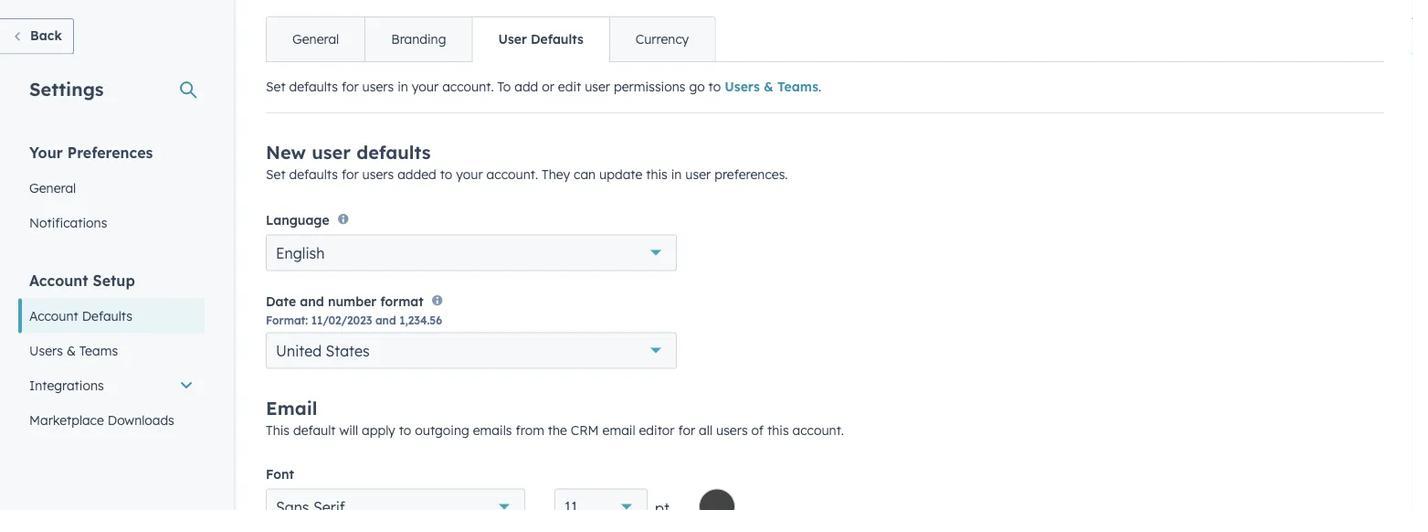 Task type: describe. For each thing, give the bounding box(es) containing it.
to
[[498, 79, 511, 95]]

0 vertical spatial and
[[300, 294, 324, 310]]

marketplace downloads link
[[18, 403, 205, 437]]

format
[[381, 294, 424, 310]]

general link for notifications
[[18, 170, 205, 205]]

branding link
[[365, 18, 472, 62]]

account. inside new user defaults set defaults for users added to your account. they can update this in user preferences.
[[487, 167, 538, 183]]

your
[[29, 143, 63, 161]]

1,234.56
[[400, 314, 442, 328]]

to inside new user defaults set defaults for users added to your account. they can update this in user preferences.
[[440, 167, 453, 183]]

navigation containing general
[[266, 17, 716, 63]]

2 vertical spatial user
[[686, 167, 711, 183]]

currency
[[636, 32, 689, 48]]

users inside new user defaults set defaults for users added to your account. they can update this in user preferences.
[[362, 167, 394, 183]]

1 set from the top
[[266, 79, 286, 95]]

defaults for account defaults
[[82, 308, 132, 324]]

users & teams
[[29, 342, 118, 358]]

account for account setup
[[29, 271, 88, 289]]

crm
[[571, 422, 599, 438]]

downloads
[[108, 412, 174, 428]]

of
[[752, 422, 764, 438]]

.
[[819, 79, 822, 95]]

united states button
[[266, 333, 677, 369]]

email
[[603, 422, 636, 438]]

notifications
[[29, 214, 107, 230]]

go
[[690, 79, 705, 95]]

account defaults link
[[18, 298, 205, 333]]

0 horizontal spatial in
[[398, 79, 408, 95]]

0 horizontal spatial users & teams link
[[18, 333, 205, 368]]

general link for branding
[[267, 18, 365, 62]]

currency link
[[609, 18, 715, 62]]

0 vertical spatial defaults
[[289, 79, 338, 95]]

permissions
[[614, 79, 686, 95]]

new user defaults set defaults for users added to your account. they can update this in user preferences.
[[266, 141, 788, 183]]

date
[[266, 294, 296, 310]]

this inside new user defaults set defaults for users added to your account. they can update this in user preferences.
[[646, 167, 668, 183]]

general for branding
[[292, 32, 339, 48]]

user defaults
[[499, 32, 584, 48]]

your preferences
[[29, 143, 153, 161]]

can
[[574, 167, 596, 183]]

setup
[[93, 271, 135, 289]]

number
[[328, 294, 377, 310]]

your preferences element
[[18, 142, 205, 240]]

account setup
[[29, 271, 135, 289]]

email this default will apply to outgoing emails from the crm email editor for all users of this account.
[[266, 397, 845, 438]]

marketplace downloads
[[29, 412, 174, 428]]

0 vertical spatial users
[[725, 79, 760, 95]]

integrations
[[29, 377, 104, 393]]

this
[[266, 422, 290, 438]]

from
[[516, 422, 545, 438]]

they
[[542, 167, 570, 183]]

0 vertical spatial users
[[362, 79, 394, 95]]

the
[[548, 422, 568, 438]]

format: 11/02/2023 and 1,234.56
[[266, 314, 442, 328]]

new
[[266, 141, 306, 164]]

0 vertical spatial for
[[342, 79, 359, 95]]

0 vertical spatial users & teams link
[[725, 79, 819, 95]]

united
[[276, 342, 322, 360]]

notifications link
[[18, 205, 205, 240]]

user
[[499, 32, 527, 48]]



Task type: locate. For each thing, give the bounding box(es) containing it.
1 horizontal spatial defaults
[[531, 32, 584, 48]]

defaults down setup
[[82, 308, 132, 324]]

this right update
[[646, 167, 668, 183]]

general link
[[267, 18, 365, 62], [18, 170, 205, 205]]

editor
[[639, 422, 675, 438]]

0 horizontal spatial and
[[300, 294, 324, 310]]

your inside new user defaults set defaults for users added to your account. they can update this in user preferences.
[[456, 167, 483, 183]]

account. left to
[[442, 79, 494, 95]]

defaults inside account defaults link
[[82, 308, 132, 324]]

settings
[[29, 77, 104, 100]]

general inside navigation
[[292, 32, 339, 48]]

users inside account setup element
[[29, 342, 63, 358]]

2 vertical spatial for
[[679, 422, 696, 438]]

defaults up added
[[357, 141, 431, 164]]

users & teams link down account defaults at the left bottom of the page
[[18, 333, 205, 368]]

date and number format
[[266, 294, 424, 310]]

account up 'users & teams'
[[29, 308, 78, 324]]

to inside email this default will apply to outgoing emails from the crm email editor for all users of this account.
[[399, 422, 412, 438]]

added
[[398, 167, 437, 183]]

2 vertical spatial to
[[399, 422, 412, 438]]

update
[[600, 167, 643, 183]]

this inside email this default will apply to outgoing emails from the crm email editor for all users of this account.
[[768, 422, 789, 438]]

11/02/2023
[[311, 314, 372, 328]]

set
[[266, 79, 286, 95], [266, 167, 286, 183]]

1 vertical spatial to
[[440, 167, 453, 183]]

english button
[[266, 235, 677, 271]]

0 vertical spatial general
[[292, 32, 339, 48]]

account. left 'they'
[[487, 167, 538, 183]]

users
[[725, 79, 760, 95], [29, 342, 63, 358]]

in down 'branding' link
[[398, 79, 408, 95]]

2 vertical spatial users
[[717, 422, 748, 438]]

2 vertical spatial account.
[[793, 422, 845, 438]]

0 vertical spatial account.
[[442, 79, 494, 95]]

users & teams link right go at left
[[725, 79, 819, 95]]

defaults
[[289, 79, 338, 95], [357, 141, 431, 164], [289, 167, 338, 183]]

users up integrations
[[29, 342, 63, 358]]

account for account defaults
[[29, 308, 78, 324]]

0 vertical spatial &
[[764, 79, 774, 95]]

teams
[[778, 79, 819, 95], [79, 342, 118, 358]]

1 vertical spatial for
[[342, 167, 359, 183]]

& left .
[[764, 79, 774, 95]]

users down 'branding' link
[[362, 79, 394, 95]]

1 horizontal spatial &
[[764, 79, 774, 95]]

1 vertical spatial user
[[312, 141, 351, 164]]

your down 'branding' link
[[412, 79, 439, 95]]

2 vertical spatial defaults
[[289, 167, 338, 183]]

will
[[339, 422, 358, 438]]

1 vertical spatial users
[[362, 167, 394, 183]]

to right go at left
[[709, 79, 721, 95]]

add
[[515, 79, 539, 95]]

email
[[266, 397, 318, 420]]

users left added
[[362, 167, 394, 183]]

set up new
[[266, 79, 286, 95]]

1 horizontal spatial user
[[585, 79, 611, 95]]

0 horizontal spatial your
[[412, 79, 439, 95]]

2 set from the top
[[266, 167, 286, 183]]

user left preferences.
[[686, 167, 711, 183]]

general inside your preferences element
[[29, 180, 76, 196]]

1 vertical spatial in
[[672, 167, 682, 183]]

defaults right 'user'
[[531, 32, 584, 48]]

united states
[[276, 342, 370, 360]]

1 vertical spatial &
[[67, 342, 76, 358]]

your right added
[[456, 167, 483, 183]]

0 horizontal spatial general
[[29, 180, 76, 196]]

set down new
[[266, 167, 286, 183]]

1 vertical spatial general link
[[18, 170, 205, 205]]

defaults down new
[[289, 167, 338, 183]]

branding
[[391, 32, 446, 48]]

defaults up new
[[289, 79, 338, 95]]

english
[[276, 244, 325, 262]]

1 horizontal spatial general
[[292, 32, 339, 48]]

apply
[[362, 422, 396, 438]]

user
[[585, 79, 611, 95], [312, 141, 351, 164], [686, 167, 711, 183]]

0 vertical spatial to
[[709, 79, 721, 95]]

for inside new user defaults set defaults for users added to your account. they can update this in user preferences.
[[342, 167, 359, 183]]

1 vertical spatial users & teams link
[[18, 333, 205, 368]]

edit
[[558, 79, 581, 95]]

general for notifications
[[29, 180, 76, 196]]

1 vertical spatial account
[[29, 308, 78, 324]]

outgoing
[[415, 422, 470, 438]]

account up account defaults at the left bottom of the page
[[29, 271, 88, 289]]

1 vertical spatial defaults
[[82, 308, 132, 324]]

account
[[29, 271, 88, 289], [29, 308, 78, 324]]

1 vertical spatial set
[[266, 167, 286, 183]]

1 vertical spatial account.
[[487, 167, 538, 183]]

preferences
[[67, 143, 153, 161]]

defaults
[[531, 32, 584, 48], [82, 308, 132, 324]]

2 horizontal spatial user
[[686, 167, 711, 183]]

1 horizontal spatial in
[[672, 167, 682, 183]]

your
[[412, 79, 439, 95], [456, 167, 483, 183]]

defaults inside user defaults link
[[531, 32, 584, 48]]

users & teams link
[[725, 79, 819, 95], [18, 333, 205, 368]]

2 account from the top
[[29, 308, 78, 324]]

format:
[[266, 314, 308, 328]]

teams inside account setup element
[[79, 342, 118, 358]]

in inside new user defaults set defaults for users added to your account. they can update this in user preferences.
[[672, 167, 682, 183]]

1 vertical spatial your
[[456, 167, 483, 183]]

1 horizontal spatial and
[[376, 314, 396, 328]]

0 vertical spatial your
[[412, 79, 439, 95]]

marketplace
[[29, 412, 104, 428]]

set defaults for users in your account. to add or edit user permissions go to users & teams .
[[266, 79, 822, 95]]

and down format
[[376, 314, 396, 328]]

account. right of
[[793, 422, 845, 438]]

0 vertical spatial in
[[398, 79, 408, 95]]

to
[[709, 79, 721, 95], [440, 167, 453, 183], [399, 422, 412, 438]]

in right update
[[672, 167, 682, 183]]

back link
[[0, 18, 74, 54]]

font
[[266, 466, 294, 482]]

1 vertical spatial and
[[376, 314, 396, 328]]

states
[[326, 342, 370, 360]]

& up integrations
[[67, 342, 76, 358]]

this
[[646, 167, 668, 183], [768, 422, 789, 438]]

all
[[699, 422, 713, 438]]

and right the date
[[300, 294, 324, 310]]

1 horizontal spatial your
[[456, 167, 483, 183]]

1 horizontal spatial to
[[440, 167, 453, 183]]

users left of
[[717, 422, 748, 438]]

or
[[542, 79, 555, 95]]

1 vertical spatial users
[[29, 342, 63, 358]]

1 vertical spatial teams
[[79, 342, 118, 358]]

0 vertical spatial user
[[585, 79, 611, 95]]

0 horizontal spatial users
[[29, 342, 63, 358]]

for inside email this default will apply to outgoing emails from the crm email editor for all users of this account.
[[679, 422, 696, 438]]

account setup element
[[18, 270, 205, 510]]

account. inside email this default will apply to outgoing emails from the crm email editor for all users of this account.
[[793, 422, 845, 438]]

0 vertical spatial account
[[29, 271, 88, 289]]

navigation
[[266, 17, 716, 63]]

1 vertical spatial general
[[29, 180, 76, 196]]

to right the apply
[[399, 422, 412, 438]]

0 horizontal spatial teams
[[79, 342, 118, 358]]

1 horizontal spatial users
[[725, 79, 760, 95]]

to right added
[[440, 167, 453, 183]]

integrations button
[[18, 368, 205, 403]]

users right go at left
[[725, 79, 760, 95]]

defaults for user defaults
[[531, 32, 584, 48]]

set inside new user defaults set defaults for users added to your account. they can update this in user preferences.
[[266, 167, 286, 183]]

0 horizontal spatial this
[[646, 167, 668, 183]]

2 horizontal spatial to
[[709, 79, 721, 95]]

1 horizontal spatial teams
[[778, 79, 819, 95]]

0 vertical spatial general link
[[267, 18, 365, 62]]

general
[[292, 32, 339, 48], [29, 180, 76, 196]]

preferences.
[[715, 167, 788, 183]]

& inside account setup element
[[67, 342, 76, 358]]

1 vertical spatial defaults
[[357, 141, 431, 164]]

emails
[[473, 422, 512, 438]]

0 vertical spatial set
[[266, 79, 286, 95]]

in
[[398, 79, 408, 95], [672, 167, 682, 183]]

1 horizontal spatial this
[[768, 422, 789, 438]]

users inside email this default will apply to outgoing emails from the crm email editor for all users of this account.
[[717, 422, 748, 438]]

1 vertical spatial this
[[768, 422, 789, 438]]

0 horizontal spatial &
[[67, 342, 76, 358]]

account.
[[442, 79, 494, 95], [487, 167, 538, 183], [793, 422, 845, 438]]

account defaults
[[29, 308, 132, 324]]

1 account from the top
[[29, 271, 88, 289]]

0 vertical spatial defaults
[[531, 32, 584, 48]]

0 horizontal spatial defaults
[[82, 308, 132, 324]]

user defaults link
[[472, 18, 609, 62]]

0 vertical spatial teams
[[778, 79, 819, 95]]

and
[[300, 294, 324, 310], [376, 314, 396, 328]]

this right of
[[768, 422, 789, 438]]

user right new
[[312, 141, 351, 164]]

language
[[266, 212, 330, 228]]

1 horizontal spatial users & teams link
[[725, 79, 819, 95]]

1 horizontal spatial general link
[[267, 18, 365, 62]]

0 horizontal spatial user
[[312, 141, 351, 164]]

0 horizontal spatial to
[[399, 422, 412, 438]]

users
[[362, 79, 394, 95], [362, 167, 394, 183], [717, 422, 748, 438]]

default
[[293, 422, 336, 438]]

user right edit
[[585, 79, 611, 95]]

for
[[342, 79, 359, 95], [342, 167, 359, 183], [679, 422, 696, 438]]

back
[[30, 27, 62, 43]]

&
[[764, 79, 774, 95], [67, 342, 76, 358]]

0 horizontal spatial general link
[[18, 170, 205, 205]]

0 vertical spatial this
[[646, 167, 668, 183]]



Task type: vqa. For each thing, say whether or not it's contained in the screenshot.
Get Started
no



